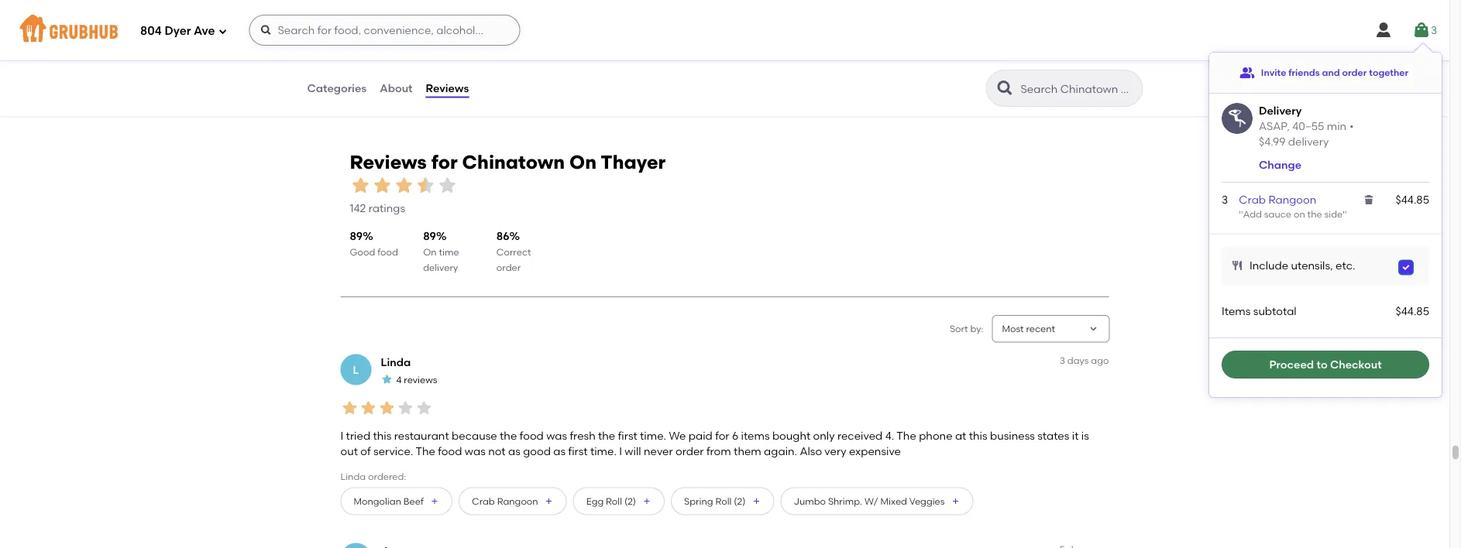 Task type: vqa. For each thing, say whether or not it's contained in the screenshot.


Task type: locate. For each thing, give the bounding box(es) containing it.
0 horizontal spatial the
[[416, 445, 436, 458]]

1 horizontal spatial first
[[618, 429, 638, 443]]

tooltip
[[1210, 43, 1442, 397]]

3 inside button
[[1431, 24, 1438, 37]]

40–55 up $6.99
[[606, 53, 633, 64]]

invite friends and order together button
[[1240, 59, 1409, 87]]

proceed
[[1270, 358, 1314, 371]]

subscription pass image
[[329, 33, 345, 45]]

beef
[[404, 496, 424, 507]]

reviews up 142 ratings
[[350, 151, 427, 173]]

was up good
[[546, 429, 567, 443]]

1 vertical spatial the
[[416, 445, 436, 458]]

4.
[[886, 429, 895, 443]]

89 right 89 good food
[[423, 229, 436, 243]]

1 vertical spatial linda
[[341, 472, 366, 483]]

for left 6
[[715, 429, 730, 443]]

jumbo shrimp. w/ mixed veggies button
[[781, 488, 974, 516]]

roll
[[606, 496, 622, 507], [716, 496, 732, 507]]

delivery inside 30–45 min $3.99 delivery
[[354, 66, 389, 77]]

rangoon inside tooltip
[[1269, 193, 1317, 206]]

1 horizontal spatial for
[[715, 429, 730, 443]]

1 horizontal spatial (2)
[[734, 496, 746, 507]]

mongolian
[[354, 496, 401, 507]]

1 vertical spatial 3
[[1222, 193, 1228, 206]]

the down restaurant
[[416, 445, 436, 458]]

restaurant
[[394, 429, 449, 443]]

ratings for 142 ratings
[[369, 202, 405, 215]]

for left "chinatown"
[[431, 151, 458, 173]]

i left tried
[[341, 429, 344, 443]]

plus icon image inside mongolian beef button
[[430, 497, 439, 506]]

40–55 min $6.99 delivery
[[606, 53, 666, 77]]

reviews right about
[[426, 82, 469, 95]]

on left time
[[423, 247, 437, 258]]

food
[[378, 247, 398, 258], [520, 429, 544, 443], [438, 445, 462, 458]]

1 horizontal spatial linda
[[381, 356, 411, 369]]

89 for 89 good food
[[350, 229, 363, 243]]

rangoon down good
[[497, 496, 538, 507]]

svg image
[[1363, 194, 1376, 206], [1231, 260, 1244, 272]]

1 horizontal spatial on
[[570, 151, 597, 173]]

1 horizontal spatial 89
[[423, 229, 436, 243]]

etc.
[[1336, 259, 1356, 272]]

1 horizontal spatial food
[[438, 445, 462, 458]]

3 plus icon image from the left
[[643, 497, 652, 506]]

order right and
[[1343, 67, 1367, 78]]

egg roll (2)
[[586, 496, 636, 507]]

thayer
[[601, 151, 666, 173]]

linda down "out"
[[341, 472, 366, 483]]

reviews
[[404, 374, 437, 386]]

for inside i tried this restaurant because the food was fresh the first time. we paid for 6 items bought only received 4. the phone at this business states it is out of service. the food was not as good as first time. i will never order from them again. also very expensive
[[715, 429, 730, 443]]

0 vertical spatial ratings
[[1084, 69, 1121, 82]]

mongolian beef button
[[341, 488, 453, 516]]

plus icon image right spring roll (2)
[[752, 497, 761, 506]]

89 on time delivery
[[423, 229, 459, 273]]

0 vertical spatial crab rangoon
[[1239, 193, 1317, 206]]

ratings right "148"
[[1084, 69, 1121, 82]]

sort
[[950, 323, 968, 335]]

0 horizontal spatial crab
[[472, 496, 495, 507]]

ratings right 142
[[369, 202, 405, 215]]

1 horizontal spatial "
[[1343, 209, 1347, 220]]

subtotal
[[1254, 305, 1297, 318]]

0 vertical spatial rangoon
[[1269, 193, 1317, 206]]

0 horizontal spatial on
[[423, 247, 437, 258]]

2 horizontal spatial 3
[[1431, 24, 1438, 37]]

1 horizontal spatial crab
[[1239, 193, 1266, 206]]

crab down "not"
[[472, 496, 495, 507]]

0 vertical spatial linda
[[381, 356, 411, 369]]

received
[[838, 429, 883, 443]]

1 vertical spatial first
[[568, 445, 588, 458]]

1 horizontal spatial rangoon
[[1269, 193, 1317, 206]]

1 $44.85 from the top
[[1396, 193, 1430, 206]]

1 horizontal spatial 3
[[1222, 193, 1228, 206]]

plus icon image right egg roll (2)
[[643, 497, 652, 506]]

2 vertical spatial order
[[676, 445, 704, 458]]

0 vertical spatial reviews
[[426, 82, 469, 95]]

time.
[[640, 429, 667, 443], [590, 445, 617, 458]]

delivery icon image
[[1222, 103, 1253, 134]]

89 inside 89 on time delivery
[[423, 229, 436, 243]]

1 vertical spatial $44.85
[[1396, 305, 1430, 318]]

1 horizontal spatial order
[[676, 445, 704, 458]]

asap,
[[1259, 119, 1290, 133]]

1 vertical spatial crab
[[472, 496, 495, 507]]

about
[[380, 82, 413, 95]]

days
[[1068, 355, 1089, 367]]

delivery inside 25–40 min $2.99 delivery
[[908, 66, 943, 77]]

2 this from the left
[[969, 429, 988, 443]]

0 vertical spatial first
[[618, 429, 638, 443]]

min inside 40–55 min $6.99 delivery
[[636, 53, 652, 64]]

i
[[341, 429, 344, 443], [619, 445, 622, 458]]

2 roll from the left
[[716, 496, 732, 507]]

the right 4.
[[897, 429, 917, 443]]

0 vertical spatial 3
[[1431, 24, 1438, 37]]

svg image inside tooltip
[[1402, 263, 1411, 272]]

0 horizontal spatial linda
[[341, 472, 366, 483]]

the up "not"
[[500, 429, 517, 443]]

1 vertical spatial 40–55
[[1293, 119, 1325, 133]]

correct
[[497, 247, 531, 258]]

crab rangoon down "not"
[[472, 496, 538, 507]]

we
[[669, 429, 686, 443]]

3
[[1431, 24, 1438, 37], [1222, 193, 1228, 206], [1060, 355, 1066, 367]]

2 plus icon image from the left
[[545, 497, 554, 506]]

linda up 4
[[381, 356, 411, 369]]

plus icon image inside crab rangoon button
[[545, 497, 554, 506]]

1 roll from the left
[[606, 496, 622, 507]]

(2) right egg
[[625, 496, 636, 507]]

side
[[1325, 209, 1343, 220]]

spring roll (2) button
[[671, 488, 775, 516]]

plus icon image
[[430, 497, 439, 506], [545, 497, 554, 506], [643, 497, 652, 506], [752, 497, 761, 506], [951, 497, 961, 506]]

dyer
[[165, 24, 191, 38]]

categories
[[307, 82, 367, 95]]

1 vertical spatial food
[[520, 429, 544, 443]]

(2) right spring
[[734, 496, 746, 507]]

reviews inside button
[[426, 82, 469, 95]]

Search Chinatown On Thayer search field
[[1020, 81, 1138, 96]]

food down because
[[438, 445, 462, 458]]

plus icon image inside 'spring roll (2)' button
[[752, 497, 761, 506]]

p.f.
[[329, 13, 350, 28]]

delivery up about
[[354, 66, 389, 77]]

1 vertical spatial ratings
[[369, 202, 405, 215]]

0 horizontal spatial roll
[[606, 496, 622, 507]]

0 horizontal spatial 3
[[1060, 355, 1066, 367]]

2 horizontal spatial food
[[520, 429, 544, 443]]

this up service.
[[373, 429, 392, 443]]

chinatown
[[462, 151, 565, 173]]

1 horizontal spatial this
[[969, 429, 988, 443]]

89 inside 89 good food
[[350, 229, 363, 243]]

first up will at the bottom of page
[[618, 429, 638, 443]]

0 horizontal spatial 40–55
[[606, 53, 633, 64]]

spring
[[684, 496, 713, 507]]

min inside 30–45 min $3.99 delivery
[[359, 53, 375, 64]]

1 horizontal spatial 40–55
[[1293, 119, 1325, 133]]

min
[[359, 53, 375, 64], [636, 53, 652, 64], [912, 53, 929, 64], [1327, 119, 1347, 133]]

for
[[431, 151, 458, 173], [715, 429, 730, 443]]

3 inside tooltip
[[1222, 193, 1228, 206]]

3 days ago
[[1060, 355, 1109, 367]]

" left sauce
[[1239, 209, 1244, 220]]

most
[[1002, 323, 1024, 335]]

0 horizontal spatial was
[[465, 445, 486, 458]]

star icon image
[[505, 52, 518, 64], [518, 52, 530, 64], [530, 52, 542, 64], [542, 52, 555, 64], [555, 52, 567, 64], [555, 52, 567, 64], [782, 52, 794, 64], [794, 52, 807, 64], [807, 52, 819, 64], [819, 52, 832, 64], [819, 52, 832, 64], [832, 52, 844, 64], [1059, 52, 1071, 64], [1071, 52, 1084, 64], [1084, 52, 1096, 64], [1096, 52, 1109, 64], [1096, 52, 1109, 64], [1109, 52, 1121, 64], [350, 175, 372, 196], [372, 175, 393, 196], [393, 175, 415, 196], [415, 175, 437, 196], [415, 175, 437, 196], [437, 175, 458, 196], [381, 373, 393, 386], [341, 399, 359, 418], [359, 399, 378, 418], [378, 399, 396, 418], [396, 399, 415, 418], [415, 399, 434, 418]]

2 horizontal spatial the
[[1308, 209, 1323, 220]]

again.
[[764, 445, 798, 458]]

very
[[825, 445, 847, 458]]

delivery asap, 40–55 min • $4.99 delivery
[[1259, 104, 1354, 148]]

food up good
[[520, 429, 544, 443]]

was down because
[[465, 445, 486, 458]]

0 vertical spatial time.
[[640, 429, 667, 443]]

plus icon image for crab rangoon
[[545, 497, 554, 506]]

0 horizontal spatial rangoon
[[497, 496, 538, 507]]

0 horizontal spatial this
[[373, 429, 392, 443]]

first down fresh
[[568, 445, 588, 458]]

0 vertical spatial food
[[378, 247, 398, 258]]

as right "not"
[[508, 445, 521, 458]]

linda for linda ordered:
[[341, 472, 366, 483]]

search icon image
[[996, 79, 1015, 98]]

delivery down time
[[423, 262, 458, 273]]

linda ordered:
[[341, 472, 406, 483]]

the right on
[[1308, 209, 1323, 220]]

not
[[488, 445, 506, 458]]

1 horizontal spatial roll
[[716, 496, 732, 507]]

i left will at the bottom of page
[[619, 445, 622, 458]]

1 vertical spatial order
[[497, 262, 521, 273]]

include utensils, etc.
[[1250, 259, 1356, 272]]

1 vertical spatial reviews
[[350, 151, 427, 173]]

0 vertical spatial $44.85
[[1396, 193, 1430, 206]]

1 horizontal spatial the
[[598, 429, 616, 443]]

p.f. chang's
[[329, 13, 404, 28]]

by:
[[971, 323, 984, 335]]

Search for food, convenience, alcohol... search field
[[249, 15, 520, 46]]

0 vertical spatial order
[[1343, 67, 1367, 78]]

delivery right $2.99
[[908, 66, 943, 77]]

tooltip containing delivery
[[1210, 43, 1442, 397]]

0 horizontal spatial ratings
[[369, 202, 405, 215]]

89
[[350, 229, 363, 243], [423, 229, 436, 243]]

0 horizontal spatial first
[[568, 445, 588, 458]]

reviews for chinatown on thayer
[[350, 151, 666, 173]]

1 plus icon image from the left
[[430, 497, 439, 506]]

0 horizontal spatial time.
[[590, 445, 617, 458]]

at
[[955, 429, 967, 443]]

0 vertical spatial crab
[[1239, 193, 1266, 206]]

2 89 from the left
[[423, 229, 436, 243]]

89 for 89 on time delivery
[[423, 229, 436, 243]]

min inside 25–40 min $2.99 delivery
[[912, 53, 929, 64]]

plus icon image left egg
[[545, 497, 554, 506]]

delivery inside 40–55 min $6.99 delivery
[[631, 66, 666, 77]]

items
[[741, 429, 770, 443]]

this
[[373, 429, 392, 443], [969, 429, 988, 443]]

"
[[1239, 209, 1244, 220], [1343, 209, 1347, 220]]

this right at
[[969, 429, 988, 443]]

crab rangoon up sauce
[[1239, 193, 1317, 206]]

good
[[350, 247, 375, 258]]

148 ratings
[[1065, 69, 1121, 82]]

148
[[1065, 69, 1082, 82]]

egg roll (2) button
[[573, 488, 665, 516]]

reviews for reviews
[[426, 82, 469, 95]]

time. down fresh
[[590, 445, 617, 458]]

4 plus icon image from the left
[[752, 497, 761, 506]]

plus icon image inside 'egg roll (2)' button
[[643, 497, 652, 506]]

items subtotal
[[1222, 305, 1297, 318]]

0 vertical spatial the
[[897, 429, 917, 443]]

ratings
[[1084, 69, 1121, 82], [369, 202, 405, 215]]

plus icon image right veggies at the bottom right of the page
[[951, 497, 961, 506]]

delivery for 30–45
[[354, 66, 389, 77]]

crab rangoon button
[[459, 488, 567, 516]]

only
[[813, 429, 835, 443]]

" right on
[[1343, 209, 1347, 220]]

roll right spring
[[716, 496, 732, 507]]

30–45
[[329, 53, 356, 64]]

1 horizontal spatial ratings
[[1084, 69, 1121, 82]]

1 89 from the left
[[350, 229, 363, 243]]

time. up the never in the left bottom of the page
[[640, 429, 667, 443]]

of
[[361, 445, 371, 458]]

5 plus icon image from the left
[[951, 497, 961, 506]]

0 horizontal spatial food
[[378, 247, 398, 258]]

the right fresh
[[598, 429, 616, 443]]

delivery inside delivery asap, 40–55 min • $4.99 delivery
[[1289, 135, 1329, 148]]

delivery inside 89 on time delivery
[[423, 262, 458, 273]]

1 horizontal spatial time.
[[640, 429, 667, 443]]

0 horizontal spatial crab rangoon
[[472, 496, 538, 507]]

crab inside button
[[472, 496, 495, 507]]

89 up good
[[350, 229, 363, 243]]

1 vertical spatial for
[[715, 429, 730, 443]]

2 (2) from the left
[[734, 496, 746, 507]]

40–55 inside 40–55 min $6.99 delivery
[[606, 53, 633, 64]]

friends
[[1289, 67, 1320, 78]]

delivery
[[1259, 104, 1302, 117]]

40–55 down delivery
[[1293, 119, 1325, 133]]

0 vertical spatial 40–55
[[606, 53, 633, 64]]

1 vertical spatial on
[[423, 247, 437, 258]]

svg image
[[1375, 21, 1393, 40], [1413, 21, 1431, 40], [260, 24, 272, 36], [218, 27, 227, 36], [1402, 263, 1411, 272]]

jumbo
[[794, 496, 826, 507]]

1 vertical spatial was
[[465, 445, 486, 458]]

as
[[508, 445, 521, 458], [554, 445, 566, 458]]

0 horizontal spatial "
[[1239, 209, 1244, 220]]

1 horizontal spatial crab rangoon
[[1239, 193, 1317, 206]]

0 horizontal spatial as
[[508, 445, 521, 458]]

first
[[618, 429, 638, 443], [568, 445, 588, 458]]

plus icon image right the beef
[[430, 497, 439, 506]]

crab inside tooltip
[[1239, 193, 1266, 206]]

reviews
[[426, 82, 469, 95], [350, 151, 427, 173]]

0 horizontal spatial order
[[497, 262, 521, 273]]

as right good
[[554, 445, 566, 458]]

crab rangoon inside crab rangoon button
[[472, 496, 538, 507]]

1 vertical spatial rangoon
[[497, 496, 538, 507]]

states
[[1038, 429, 1070, 443]]

1 (2) from the left
[[625, 496, 636, 507]]

plus icon image inside jumbo shrimp. w/ mixed veggies button
[[951, 497, 961, 506]]

0 vertical spatial for
[[431, 151, 458, 173]]

plus icon image for spring roll (2)
[[752, 497, 761, 506]]

order
[[1343, 67, 1367, 78], [497, 262, 521, 273], [676, 445, 704, 458]]

1 horizontal spatial as
[[554, 445, 566, 458]]

0 horizontal spatial (2)
[[625, 496, 636, 507]]

0 horizontal spatial 89
[[350, 229, 363, 243]]

1 horizontal spatial i
[[619, 445, 622, 458]]

order down paid at the left of the page
[[676, 445, 704, 458]]

$4.99
[[1259, 135, 1286, 148]]

2 horizontal spatial order
[[1343, 67, 1367, 78]]

rangoon up '" add sauce on the side "'
[[1269, 193, 1317, 206]]

roll right egg
[[606, 496, 622, 507]]

1 horizontal spatial was
[[546, 429, 567, 443]]

1 vertical spatial crab rangoon
[[472, 496, 538, 507]]

1 horizontal spatial svg image
[[1363, 194, 1376, 206]]

never
[[644, 445, 673, 458]]

delivery right $6.99
[[631, 66, 666, 77]]

0 horizontal spatial i
[[341, 429, 344, 443]]

from
[[707, 445, 731, 458]]

crab up "add"
[[1239, 193, 1266, 206]]

on left thayer
[[570, 151, 597, 173]]

1 vertical spatial svg image
[[1231, 260, 1244, 272]]

0 horizontal spatial svg image
[[1231, 260, 1244, 272]]

delivery right $4.99
[[1289, 135, 1329, 148]]

food right good
[[378, 247, 398, 258]]

linda
[[381, 356, 411, 369], [341, 472, 366, 483]]

order down correct
[[497, 262, 521, 273]]



Task type: describe. For each thing, give the bounding box(es) containing it.
4
[[396, 374, 402, 386]]

order inside button
[[1343, 67, 1367, 78]]

plus icon image for jumbo shrimp. w/ mixed veggies
[[951, 497, 961, 506]]

on inside 89 on time delivery
[[423, 247, 437, 258]]

include
[[1250, 259, 1289, 272]]

p.f. chang's link
[[329, 12, 567, 29]]

ave
[[194, 24, 215, 38]]

1 " from the left
[[1239, 209, 1244, 220]]

it
[[1072, 429, 1079, 443]]

most recent
[[1002, 323, 1056, 335]]

items
[[1222, 305, 1251, 318]]

delivery for 25–40
[[908, 66, 943, 77]]

order inside 86 correct order
[[497, 262, 521, 273]]

4 reviews
[[396, 374, 437, 386]]

linda for linda
[[381, 356, 411, 369]]

0 vertical spatial on
[[570, 151, 597, 173]]

good
[[523, 445, 551, 458]]

mongolian beef
[[354, 496, 424, 507]]

will
[[625, 445, 641, 458]]

jumbo shrimp. w/ mixed veggies
[[794, 496, 945, 507]]

804 dyer ave
[[140, 24, 215, 38]]

sauce
[[1265, 209, 1292, 220]]

ordered:
[[368, 472, 406, 483]]

min for 25–40
[[912, 53, 929, 64]]

0 vertical spatial i
[[341, 429, 344, 443]]

change
[[1259, 158, 1302, 171]]

142 ratings
[[350, 202, 405, 215]]

caret down icon image
[[1088, 323, 1100, 335]]

l
[[353, 363, 359, 377]]

food inside 89 good food
[[378, 247, 398, 258]]

1 this from the left
[[373, 429, 392, 443]]

roll for egg
[[606, 496, 622, 507]]

Sort by: field
[[1002, 323, 1056, 336]]

1 vertical spatial time.
[[590, 445, 617, 458]]

142
[[350, 202, 366, 215]]

svg image inside 3 button
[[1413, 21, 1431, 40]]

min inside delivery asap, 40–55 min • $4.99 delivery
[[1327, 119, 1347, 133]]

proceed to checkout
[[1270, 358, 1382, 371]]

is
[[1082, 429, 1090, 443]]

order inside i tried this restaurant because the food was fresh the first time. we paid for 6 items bought only received 4. the phone at this business states it is out of service. the food was not as good as first time. i will never order from them again. also very expensive
[[676, 445, 704, 458]]

0 horizontal spatial the
[[500, 429, 517, 443]]

and
[[1323, 67, 1340, 78]]

paid
[[689, 429, 713, 443]]

chang's
[[353, 13, 404, 28]]

6
[[732, 429, 739, 443]]

business
[[990, 429, 1035, 443]]

25–40
[[883, 53, 910, 64]]

min for 40–55
[[636, 53, 652, 64]]

invite friends and order together
[[1262, 67, 1409, 78]]

them
[[734, 445, 762, 458]]

ago
[[1091, 355, 1109, 367]]

proceed to checkout button
[[1222, 351, 1430, 379]]

$2.99
[[883, 66, 906, 77]]

1 horizontal spatial the
[[897, 429, 917, 443]]

recent
[[1026, 323, 1056, 335]]

2 as from the left
[[554, 445, 566, 458]]

the inside tooltip
[[1308, 209, 1323, 220]]

ratings for 148 ratings
[[1084, 69, 1121, 82]]

plus icon image for mongolian beef
[[430, 497, 439, 506]]

shrimp.
[[828, 496, 863, 507]]

delivery for 40–55
[[631, 66, 666, 77]]

together
[[1370, 67, 1409, 78]]

egg
[[586, 496, 604, 507]]

bought
[[773, 429, 811, 443]]

tried
[[346, 429, 371, 443]]

veggies
[[910, 496, 945, 507]]

40–55 inside delivery asap, 40–55 min • $4.99 delivery
[[1293, 119, 1325, 133]]

2 vertical spatial 3
[[1060, 355, 1066, 367]]

0 vertical spatial was
[[546, 429, 567, 443]]

change button
[[1259, 157, 1302, 173]]

crab rangoon inside tooltip
[[1239, 193, 1317, 206]]

89 good food
[[350, 229, 398, 258]]

fresh
[[570, 429, 596, 443]]

(2) for egg roll (2)
[[625, 496, 636, 507]]

reviews button
[[425, 60, 470, 116]]

crab rangoon link
[[1239, 193, 1317, 206]]

w/
[[865, 496, 879, 507]]

•
[[1350, 119, 1354, 133]]

min for 30–45
[[359, 53, 375, 64]]

$3.99
[[329, 66, 352, 77]]

on
[[1294, 209, 1306, 220]]

categories button
[[307, 60, 367, 116]]

utensils,
[[1291, 259, 1333, 272]]

people icon image
[[1240, 65, 1255, 81]]

(2) for spring roll (2)
[[734, 496, 746, 507]]

2 " from the left
[[1343, 209, 1347, 220]]

" add sauce on the side "
[[1239, 209, 1347, 220]]

delivery for 89
[[423, 262, 458, 273]]

30–45 min $3.99 delivery
[[329, 53, 389, 77]]

phone
[[919, 429, 953, 443]]

expensive
[[849, 445, 901, 458]]

add
[[1244, 209, 1262, 220]]

2 $44.85 from the top
[[1396, 305, 1430, 318]]

mixed
[[881, 496, 908, 507]]

0 vertical spatial svg image
[[1363, 194, 1376, 206]]

to
[[1317, 358, 1328, 371]]

service.
[[374, 445, 413, 458]]

86 correct order
[[497, 229, 531, 273]]

reviews for reviews for chinatown on thayer
[[350, 151, 427, 173]]

rangoon inside button
[[497, 496, 538, 507]]

804
[[140, 24, 162, 38]]

sort by:
[[950, 323, 984, 335]]

also
[[800, 445, 822, 458]]

because
[[452, 429, 497, 443]]

i tried this restaurant because the food was fresh the first time. we paid for 6 items bought only received 4. the phone at this business states it is out of service. the food was not as good as first time. i will never order from them again. also very expensive
[[341, 429, 1090, 458]]

1 as from the left
[[508, 445, 521, 458]]

roll for spring
[[716, 496, 732, 507]]

asian
[[351, 33, 376, 44]]

2 vertical spatial food
[[438, 445, 462, 458]]

0 horizontal spatial for
[[431, 151, 458, 173]]

plus icon image for egg roll (2)
[[643, 497, 652, 506]]

checkout
[[1331, 358, 1382, 371]]

main navigation navigation
[[0, 0, 1450, 60]]

1 vertical spatial i
[[619, 445, 622, 458]]



